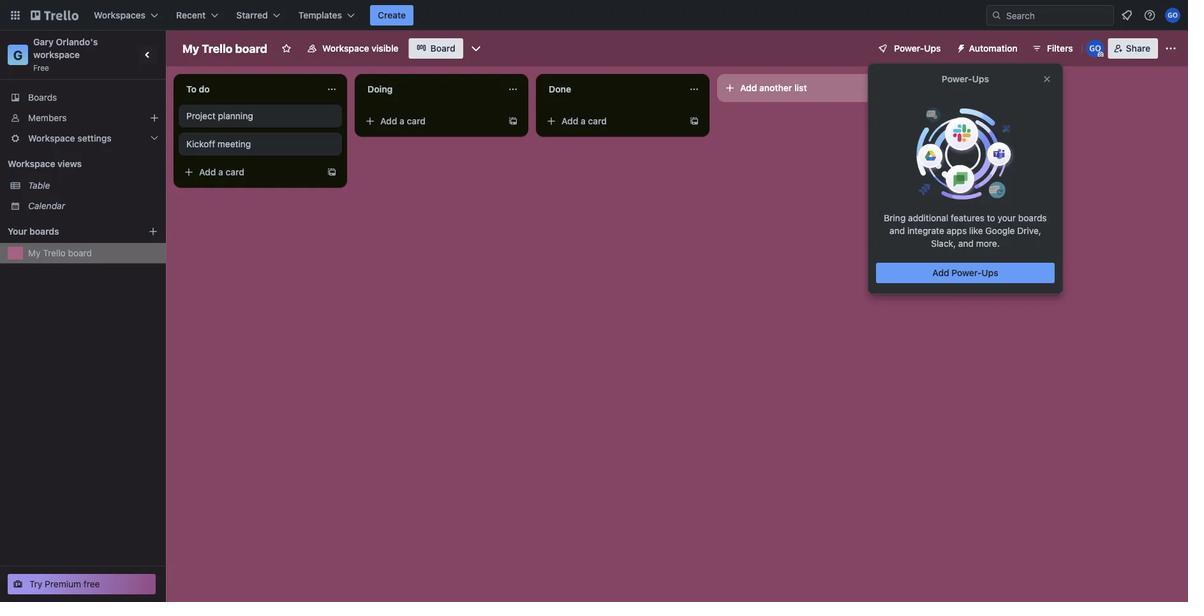 Task type: vqa. For each thing, say whether or not it's contained in the screenshot.
Cancel link
no



Task type: describe. For each thing, give the bounding box(es) containing it.
1 vertical spatial trello
[[43, 248, 66, 259]]

power- inside button
[[894, 43, 924, 54]]

g link
[[8, 45, 28, 65]]

recent
[[176, 10, 206, 20]]

a for done
[[581, 116, 586, 126]]

ups inside button
[[982, 268, 999, 278]]

filters button
[[1028, 38, 1077, 59]]

customize views image
[[470, 42, 482, 55]]

starred button
[[229, 5, 288, 26]]

kickoff
[[186, 139, 215, 149]]

a for to do
[[218, 167, 223, 177]]

add for to do
[[199, 167, 216, 177]]

views
[[58, 159, 82, 169]]

try premium free
[[29, 579, 100, 590]]

1 vertical spatial ups
[[972, 74, 989, 84]]

workspace settings button
[[0, 128, 166, 149]]

power-ups button
[[869, 38, 949, 59]]

gary
[[33, 37, 54, 47]]

add inside button
[[933, 268, 950, 278]]

add a card for doing
[[380, 116, 426, 126]]

free
[[84, 579, 100, 590]]

gary orlando's workspace link
[[33, 37, 100, 60]]

board
[[431, 43, 456, 54]]

card for doing
[[407, 116, 426, 126]]

1 vertical spatial power-
[[942, 74, 972, 84]]

try
[[29, 579, 42, 590]]

settings
[[77, 133, 112, 144]]

workspace visible button
[[299, 38, 406, 59]]

add for doing
[[380, 116, 397, 126]]

done
[[549, 84, 571, 94]]

open information menu image
[[1144, 9, 1157, 22]]

add for done
[[562, 116, 579, 126]]

project
[[186, 111, 216, 121]]

workspaces button
[[86, 5, 166, 26]]

to do
[[186, 84, 210, 94]]

like
[[970, 226, 983, 236]]

search image
[[992, 10, 1002, 20]]

no enabled plugins icon image
[[913, 107, 1018, 201]]

slack,
[[931, 238, 956, 249]]

workspace
[[33, 49, 80, 60]]

to
[[186, 84, 197, 94]]

add a card button for to do
[[179, 162, 322, 183]]

try premium free button
[[8, 574, 156, 595]]

project planning
[[186, 111, 253, 121]]

project planning link
[[186, 110, 334, 123]]

add a card button for done
[[541, 111, 684, 131]]

share button
[[1109, 38, 1159, 59]]

apps
[[947, 226, 967, 236]]

add power-ups
[[933, 268, 999, 278]]

your boards with 1 items element
[[8, 224, 129, 239]]

board inside my trello board text field
[[235, 41, 267, 55]]

create from template… image for doing
[[508, 116, 518, 126]]

calendar link
[[28, 200, 158, 213]]

automation
[[969, 43, 1018, 54]]

close popover image
[[1042, 74, 1053, 84]]

free
[[33, 63, 49, 72]]

your
[[8, 226, 27, 237]]

drive,
[[1018, 226, 1042, 236]]

create
[[378, 10, 406, 20]]

workspace visible
[[322, 43, 399, 54]]

card for done
[[588, 116, 607, 126]]

to
[[987, 213, 996, 223]]

calendar
[[28, 201, 65, 211]]

add inside "button"
[[740, 83, 757, 93]]

filters
[[1047, 43, 1073, 54]]

workspace for workspace views
[[8, 159, 55, 169]]

add a card for to do
[[199, 167, 245, 177]]

my inside text field
[[183, 41, 199, 55]]

add a card button for doing
[[360, 111, 503, 131]]

doing
[[368, 84, 393, 94]]

create from template… image for to do
[[327, 167, 337, 177]]

To do text field
[[179, 79, 319, 100]]

boards inside the your boards with 1 items element
[[29, 226, 59, 237]]

share
[[1126, 43, 1151, 54]]

my trello board inside text field
[[183, 41, 267, 55]]



Task type: locate. For each thing, give the bounding box(es) containing it.
0 horizontal spatial card
[[226, 167, 245, 177]]

Search field
[[1002, 6, 1114, 25]]

workspace settings
[[28, 133, 112, 144]]

0 vertical spatial boards
[[1019, 213, 1047, 223]]

add a card
[[380, 116, 426, 126], [562, 116, 607, 126], [199, 167, 245, 177]]

power-ups left sm icon
[[894, 43, 941, 54]]

create button
[[370, 5, 414, 26]]

kickoff meeting
[[186, 139, 251, 149]]

a for doing
[[400, 116, 405, 126]]

2 horizontal spatial add a card
[[562, 116, 607, 126]]

0 horizontal spatial my
[[28, 248, 41, 259]]

gary orlando (garyorlando) image right filters
[[1087, 40, 1105, 57]]

1 horizontal spatial and
[[959, 238, 974, 249]]

planning
[[218, 111, 253, 121]]

1 vertical spatial power-ups
[[942, 74, 989, 84]]

and
[[890, 226, 905, 236], [959, 238, 974, 249]]

create from template… image
[[689, 116, 700, 126]]

add a card down kickoff meeting
[[199, 167, 245, 177]]

add a card button down "kickoff meeting" link
[[179, 162, 322, 183]]

trello down recent dropdown button
[[202, 41, 233, 55]]

0 notifications image
[[1120, 8, 1135, 23]]

board inside my trello board link
[[68, 248, 92, 259]]

power- inside button
[[952, 268, 982, 278]]

members link
[[0, 108, 166, 128]]

workspace down members
[[28, 133, 75, 144]]

2 vertical spatial ups
[[982, 268, 999, 278]]

card
[[407, 116, 426, 126], [588, 116, 607, 126], [226, 167, 245, 177]]

0 horizontal spatial boards
[[29, 226, 59, 237]]

a down doing text field
[[400, 116, 405, 126]]

add another list button
[[717, 74, 891, 102]]

boards link
[[0, 87, 166, 108]]

gary orlando (garyorlando) image inside primary element
[[1166, 8, 1181, 23]]

0 horizontal spatial create from template… image
[[327, 167, 337, 177]]

add board image
[[148, 227, 158, 237]]

0 horizontal spatial trello
[[43, 248, 66, 259]]

members
[[28, 113, 67, 123]]

0 horizontal spatial and
[[890, 226, 905, 236]]

switch to… image
[[9, 9, 22, 22]]

2 horizontal spatial a
[[581, 116, 586, 126]]

sm image
[[951, 38, 969, 56]]

card down meeting
[[226, 167, 245, 177]]

templates
[[299, 10, 342, 20]]

1 vertical spatial gary orlando (garyorlando) image
[[1087, 40, 1105, 57]]

boards inside bring additional features to your boards and integrate apps like google drive, slack, and more.
[[1019, 213, 1047, 223]]

and down bring
[[890, 226, 905, 236]]

workspaces
[[94, 10, 146, 20]]

boards
[[1019, 213, 1047, 223], [29, 226, 59, 237]]

workspace inside workspace visible button
[[322, 43, 369, 54]]

add a card button down doing text field
[[360, 111, 503, 131]]

power-ups down sm icon
[[942, 74, 989, 84]]

power-
[[894, 43, 924, 54], [942, 74, 972, 84], [952, 268, 982, 278]]

a down kickoff meeting
[[218, 167, 223, 177]]

kickoff meeting link
[[186, 138, 334, 151]]

ups inside button
[[924, 43, 941, 54]]

1 vertical spatial my
[[28, 248, 41, 259]]

1 vertical spatial boards
[[29, 226, 59, 237]]

create from template… image
[[508, 116, 518, 126], [327, 167, 337, 177]]

0 vertical spatial ups
[[924, 43, 941, 54]]

0 vertical spatial power-ups
[[894, 43, 941, 54]]

1 horizontal spatial boards
[[1019, 213, 1047, 223]]

1 vertical spatial create from template… image
[[327, 167, 337, 177]]

gary orlando's workspace free
[[33, 37, 100, 72]]

my down your boards
[[28, 248, 41, 259]]

google
[[986, 226, 1015, 236]]

1 horizontal spatial my
[[183, 41, 199, 55]]

power- down more.
[[952, 268, 982, 278]]

a
[[400, 116, 405, 126], [581, 116, 586, 126], [218, 167, 223, 177]]

add a card button
[[360, 111, 503, 131], [541, 111, 684, 131], [179, 162, 322, 183]]

workspace for workspace settings
[[28, 133, 75, 144]]

features
[[951, 213, 985, 223]]

your
[[998, 213, 1016, 223]]

visible
[[372, 43, 399, 54]]

power- left sm icon
[[894, 43, 924, 54]]

additional
[[908, 213, 949, 223]]

trello down the your boards with 1 items element on the left
[[43, 248, 66, 259]]

boards
[[28, 92, 57, 103]]

my trello board down the your boards with 1 items element on the left
[[28, 248, 92, 259]]

workspace down templates 'popup button'
[[322, 43, 369, 54]]

Done text field
[[541, 79, 682, 100]]

ups
[[924, 43, 941, 54], [972, 74, 989, 84], [982, 268, 999, 278]]

1 horizontal spatial my trello board
[[183, 41, 267, 55]]

table
[[28, 180, 50, 191]]

my trello board down starred
[[183, 41, 267, 55]]

0 vertical spatial create from template… image
[[508, 116, 518, 126]]

add down kickoff
[[199, 167, 216, 177]]

primary element
[[0, 0, 1189, 31]]

my trello board
[[183, 41, 267, 55], [28, 248, 92, 259]]

workspace navigation collapse icon image
[[139, 46, 157, 64]]

star or unstar board image
[[281, 43, 292, 54]]

bring
[[884, 213, 906, 223]]

add down done at the top left of the page
[[562, 116, 579, 126]]

1 horizontal spatial power-ups
[[942, 74, 989, 84]]

0 vertical spatial board
[[235, 41, 267, 55]]

1 vertical spatial board
[[68, 248, 92, 259]]

and down apps
[[959, 238, 974, 249]]

board link
[[409, 38, 463, 59]]

1 horizontal spatial create from template… image
[[508, 116, 518, 126]]

gary orlando (garyorlando) image right open information menu icon
[[1166, 8, 1181, 23]]

trello inside text field
[[202, 41, 233, 55]]

add a card down doing
[[380, 116, 426, 126]]

1 horizontal spatial a
[[400, 116, 405, 126]]

1 vertical spatial and
[[959, 238, 974, 249]]

0 vertical spatial gary orlando (garyorlando) image
[[1166, 8, 1181, 23]]

0 horizontal spatial board
[[68, 248, 92, 259]]

power- down sm icon
[[942, 74, 972, 84]]

my down recent
[[183, 41, 199, 55]]

power-ups
[[894, 43, 941, 54], [942, 74, 989, 84]]

meeting
[[218, 139, 251, 149]]

0 vertical spatial my
[[183, 41, 199, 55]]

do
[[199, 84, 210, 94]]

add a card down done at the top left of the page
[[562, 116, 607, 126]]

0 vertical spatial power-
[[894, 43, 924, 54]]

0 vertical spatial and
[[890, 226, 905, 236]]

starred
[[236, 10, 268, 20]]

2 horizontal spatial add a card button
[[541, 111, 684, 131]]

1 vertical spatial my trello board
[[28, 248, 92, 259]]

premium
[[45, 579, 81, 590]]

boards down calendar
[[29, 226, 59, 237]]

workspace for workspace visible
[[322, 43, 369, 54]]

add left another
[[740, 83, 757, 93]]

more.
[[976, 238, 1000, 249]]

my trello board link
[[28, 247, 158, 260]]

automation button
[[951, 38, 1026, 59]]

board
[[235, 41, 267, 55], [68, 248, 92, 259]]

1 horizontal spatial add a card button
[[360, 111, 503, 131]]

trello
[[202, 41, 233, 55], [43, 248, 66, 259]]

card down done text box
[[588, 116, 607, 126]]

card for to do
[[226, 167, 245, 177]]

0 vertical spatial my trello board
[[183, 41, 267, 55]]

Doing text field
[[360, 79, 500, 100]]

board down the your boards with 1 items element on the left
[[68, 248, 92, 259]]

board down starred
[[235, 41, 267, 55]]

workspace up table at the top left of the page
[[8, 159, 55, 169]]

0 vertical spatial workspace
[[322, 43, 369, 54]]

add power-ups button
[[876, 263, 1055, 283]]

0 horizontal spatial a
[[218, 167, 223, 177]]

0 horizontal spatial add a card button
[[179, 162, 322, 183]]

2 horizontal spatial card
[[588, 116, 607, 126]]

0 horizontal spatial power-ups
[[894, 43, 941, 54]]

1 horizontal spatial gary orlando (garyorlando) image
[[1166, 8, 1181, 23]]

recent button
[[169, 5, 226, 26]]

another
[[760, 83, 792, 93]]

a down done text box
[[581, 116, 586, 126]]

workspace inside workspace settings popup button
[[28, 133, 75, 144]]

boards up drive,
[[1019, 213, 1047, 223]]

1 horizontal spatial card
[[407, 116, 426, 126]]

power-ups inside button
[[894, 43, 941, 54]]

add
[[740, 83, 757, 93], [380, 116, 397, 126], [562, 116, 579, 126], [199, 167, 216, 177], [933, 268, 950, 278]]

2 vertical spatial workspace
[[8, 159, 55, 169]]

g
[[13, 47, 23, 62]]

add a card button down done text box
[[541, 111, 684, 131]]

add down slack,
[[933, 268, 950, 278]]

1 horizontal spatial add a card
[[380, 116, 426, 126]]

0 horizontal spatial add a card
[[199, 167, 245, 177]]

Board name text field
[[176, 38, 274, 59]]

workspace
[[322, 43, 369, 54], [28, 133, 75, 144], [8, 159, 55, 169]]

your boards
[[8, 226, 59, 237]]

0 horizontal spatial gary orlando (garyorlando) image
[[1087, 40, 1105, 57]]

ups down more.
[[982, 268, 999, 278]]

templates button
[[291, 5, 363, 26]]

add down doing
[[380, 116, 397, 126]]

2 vertical spatial power-
[[952, 268, 982, 278]]

list
[[795, 83, 807, 93]]

0 horizontal spatial my trello board
[[28, 248, 92, 259]]

1 horizontal spatial board
[[235, 41, 267, 55]]

ups down automation 'button'
[[972, 74, 989, 84]]

gary orlando (garyorlando) image
[[1166, 8, 1181, 23], [1087, 40, 1105, 57]]

this member is an admin of this board. image
[[1098, 52, 1104, 57]]

orlando's
[[56, 37, 98, 47]]

card down doing text field
[[407, 116, 426, 126]]

1 vertical spatial workspace
[[28, 133, 75, 144]]

integrate
[[908, 226, 945, 236]]

bring additional features to your boards and integrate apps like google drive, slack, and more.
[[884, 213, 1047, 249]]

table link
[[28, 179, 158, 192]]

0 vertical spatial trello
[[202, 41, 233, 55]]

ups left sm icon
[[924, 43, 941, 54]]

add another list
[[740, 83, 807, 93]]

workspace views
[[8, 159, 82, 169]]

back to home image
[[31, 5, 79, 26]]

add a card for done
[[562, 116, 607, 126]]

show menu image
[[1165, 42, 1178, 55]]

my
[[183, 41, 199, 55], [28, 248, 41, 259]]

1 horizontal spatial trello
[[202, 41, 233, 55]]



